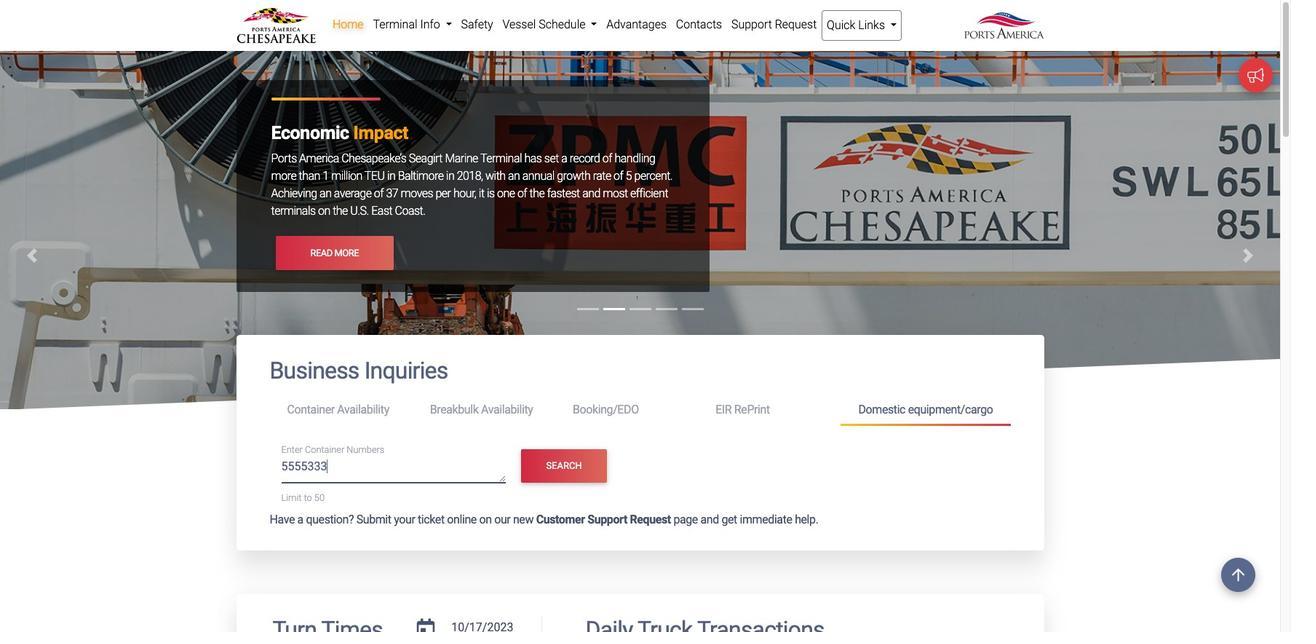 Task type: describe. For each thing, give the bounding box(es) containing it.
availability for breakbulk availability
[[481, 403, 533, 417]]

schedule
[[539, 17, 586, 31]]

0 vertical spatial container
[[287, 403, 335, 417]]

america
[[299, 152, 339, 166]]

Enter Container Numbers text field
[[281, 458, 506, 483]]

1 horizontal spatial the
[[530, 187, 545, 201]]

eir
[[716, 403, 732, 417]]

quick
[[827, 18, 856, 32]]

most
[[603, 187, 628, 201]]

37
[[386, 187, 399, 201]]

per
[[436, 187, 451, 201]]

efficient
[[631, 187, 669, 201]]

seagirt
[[409, 152, 443, 166]]

business inquiries main content
[[225, 335, 1056, 632]]

read
[[311, 247, 333, 258]]

a inside business inquiries main content
[[298, 512, 304, 526]]

growth
[[557, 169, 591, 183]]

eir reprint
[[716, 403, 770, 417]]

search button
[[522, 449, 607, 483]]

booking/edo link
[[556, 397, 699, 424]]

1 horizontal spatial support
[[732, 17, 773, 31]]

safety
[[461, 17, 494, 31]]

domestic
[[859, 403, 906, 417]]

your
[[394, 512, 415, 526]]

of up rate
[[603, 152, 613, 166]]

record
[[570, 152, 600, 166]]

more
[[335, 247, 359, 258]]

quick links
[[827, 18, 888, 32]]

help.
[[795, 512, 819, 526]]

achieving
[[271, 187, 317, 201]]

enter container numbers
[[281, 444, 385, 455]]

terminal info link
[[369, 10, 457, 39]]

equipment/cargo
[[909, 403, 994, 417]]

teu
[[365, 169, 385, 183]]

of right one
[[518, 187, 527, 201]]

1
[[323, 169, 329, 183]]

quick links link
[[822, 10, 903, 41]]

question?
[[306, 512, 354, 526]]

annual
[[523, 169, 555, 183]]

limit
[[281, 493, 302, 503]]

advantages
[[607, 17, 667, 31]]

search
[[546, 460, 582, 471]]

terminal inside the ports america chesapeake's seagirt marine terminal has set a record of handling more than 1 million teu in baltimore in 2018,                         with an annual growth rate of 5 percent. achieving an average of 37 moves per hour, it is one of the fastest and most efficient terminals on the u.s. east coast.
[[481, 152, 522, 166]]

moves
[[401, 187, 433, 201]]

1 vertical spatial an
[[320, 187, 332, 201]]

handling
[[615, 152, 656, 166]]

and inside business inquiries main content
[[701, 512, 719, 526]]

1 horizontal spatial an
[[508, 169, 520, 183]]

terminal info
[[373, 17, 443, 31]]

ports
[[271, 152, 297, 166]]

with
[[486, 169, 506, 183]]

coast.
[[395, 204, 426, 218]]

is
[[487, 187, 495, 201]]

advantages link
[[602, 10, 672, 39]]

u.s.
[[350, 204, 369, 218]]

home link
[[328, 10, 369, 39]]

50
[[314, 493, 325, 503]]

breakbulk availability
[[430, 403, 533, 417]]

enter
[[281, 444, 303, 455]]

go to top image
[[1222, 558, 1256, 592]]

1 vertical spatial container
[[305, 444, 345, 455]]

ports america chesapeake's seagirt marine terminal has set a record of handling more than 1 million teu in baltimore in 2018,                         with an annual growth rate of 5 percent. achieving an average of 37 moves per hour, it is one of the fastest and most efficient terminals on the u.s. east coast.
[[271, 152, 673, 218]]

hour,
[[454, 187, 477, 201]]

vessel schedule
[[503, 17, 589, 31]]

marine
[[445, 152, 478, 166]]

million
[[331, 169, 362, 183]]

support inside business inquiries main content
[[588, 512, 628, 526]]

economic impact
[[271, 123, 409, 144]]

reprint
[[735, 403, 770, 417]]

have a question? submit your ticket online on our new customer support request page and get immediate help.
[[270, 512, 819, 526]]

get
[[722, 512, 738, 526]]

east
[[372, 204, 393, 218]]

rate
[[593, 169, 612, 183]]

none text field inside business inquiries main content
[[446, 616, 519, 632]]

of left 5
[[614, 169, 624, 183]]



Task type: locate. For each thing, give the bounding box(es) containing it.
page
[[674, 512, 698, 526]]

0 horizontal spatial an
[[320, 187, 332, 201]]

set
[[545, 152, 559, 166]]

0 vertical spatial terminal
[[373, 17, 418, 31]]

contacts link
[[672, 10, 727, 39]]

1 horizontal spatial availability
[[481, 403, 533, 417]]

domestic equipment/cargo link
[[841, 397, 1011, 426]]

info
[[421, 17, 440, 31]]

domestic equipment/cargo
[[859, 403, 994, 417]]

availability for container availability
[[337, 403, 390, 417]]

0 horizontal spatial a
[[298, 512, 304, 526]]

business
[[270, 357, 359, 385]]

None text field
[[446, 616, 519, 632]]

on
[[318, 204, 330, 218], [480, 512, 492, 526]]

baltimore
[[398, 169, 444, 183]]

customer support request link
[[536, 512, 671, 526]]

more
[[271, 169, 297, 183]]

breakbulk availability link
[[413, 397, 556, 424]]

container right the enter
[[305, 444, 345, 455]]

immediate
[[740, 512, 793, 526]]

5
[[626, 169, 632, 183]]

our
[[495, 512, 511, 526]]

calendar day image
[[417, 619, 435, 632]]

1 horizontal spatial a
[[562, 152, 568, 166]]

support right customer
[[588, 512, 628, 526]]

an
[[508, 169, 520, 183], [320, 187, 332, 201]]

vessel
[[503, 17, 536, 31]]

0 vertical spatial the
[[530, 187, 545, 201]]

1 in from the left
[[387, 169, 396, 183]]

availability down business inquiries
[[337, 403, 390, 417]]

1 vertical spatial and
[[701, 512, 719, 526]]

request left quick
[[775, 17, 817, 31]]

availability right the breakbulk
[[481, 403, 533, 417]]

a
[[562, 152, 568, 166], [298, 512, 304, 526]]

read more
[[311, 247, 359, 258]]

request inside support request link
[[775, 17, 817, 31]]

business inquiries
[[270, 357, 448, 385]]

container availability link
[[270, 397, 413, 424]]

0 vertical spatial a
[[562, 152, 568, 166]]

0 horizontal spatial availability
[[337, 403, 390, 417]]

1 vertical spatial support
[[588, 512, 628, 526]]

0 vertical spatial support
[[732, 17, 773, 31]]

new
[[513, 512, 534, 526]]

container availability
[[287, 403, 390, 417]]

1 availability from the left
[[337, 403, 390, 417]]

average
[[334, 187, 372, 201]]

an down 1
[[320, 187, 332, 201]]

1 horizontal spatial terminal
[[481, 152, 522, 166]]

1 vertical spatial on
[[480, 512, 492, 526]]

it
[[479, 187, 485, 201]]

0 vertical spatial on
[[318, 204, 330, 218]]

terminal
[[373, 17, 418, 31], [481, 152, 522, 166]]

safety link
[[457, 10, 498, 39]]

1 horizontal spatial and
[[701, 512, 719, 526]]

booking/edo
[[573, 403, 639, 417]]

support request link
[[727, 10, 822, 39]]

1 horizontal spatial on
[[480, 512, 492, 526]]

terminal left info
[[373, 17, 418, 31]]

online
[[447, 512, 477, 526]]

2 in from the left
[[446, 169, 455, 183]]

vessel schedule link
[[498, 10, 602, 39]]

terminal up with
[[481, 152, 522, 166]]

0 horizontal spatial support
[[588, 512, 628, 526]]

a right set
[[562, 152, 568, 166]]

support
[[732, 17, 773, 31], [588, 512, 628, 526]]

availability inside container availability link
[[337, 403, 390, 417]]

than
[[299, 169, 320, 183]]

2 availability from the left
[[481, 403, 533, 417]]

links
[[859, 18, 886, 32]]

a right have
[[298, 512, 304, 526]]

1 vertical spatial terminal
[[481, 152, 522, 166]]

home
[[333, 17, 364, 31]]

on inside business inquiries main content
[[480, 512, 492, 526]]

container down business
[[287, 403, 335, 417]]

in right teu
[[387, 169, 396, 183]]

0 vertical spatial request
[[775, 17, 817, 31]]

0 horizontal spatial request
[[630, 512, 671, 526]]

a inside the ports america chesapeake's seagirt marine terminal has set a record of handling more than 1 million teu in baltimore in 2018,                         with an annual growth rate of 5 percent. achieving an average of 37 moves per hour, it is one of the fastest and most efficient terminals on the u.s. east coast.
[[562, 152, 568, 166]]

the
[[530, 187, 545, 201], [333, 204, 348, 218]]

contacts
[[676, 17, 723, 31]]

fastest
[[547, 187, 580, 201]]

to
[[304, 493, 312, 503]]

0 horizontal spatial and
[[583, 187, 601, 201]]

1 horizontal spatial in
[[446, 169, 455, 183]]

has
[[525, 152, 542, 166]]

percent.
[[635, 169, 673, 183]]

request left page
[[630, 512, 671, 526]]

availability
[[337, 403, 390, 417], [481, 403, 533, 417]]

1 vertical spatial a
[[298, 512, 304, 526]]

on right terminals
[[318, 204, 330, 218]]

submit
[[357, 512, 392, 526]]

in
[[387, 169, 396, 183], [446, 169, 455, 183]]

impact
[[354, 123, 409, 144]]

an right with
[[508, 169, 520, 183]]

and left the get
[[701, 512, 719, 526]]

support request
[[732, 17, 817, 31]]

on inside the ports america chesapeake's seagirt marine terminal has set a record of handling more than 1 million teu in baltimore in 2018,                         with an annual growth rate of 5 percent. achieving an average of 37 moves per hour, it is one of the fastest and most efficient terminals on the u.s. east coast.
[[318, 204, 330, 218]]

0 horizontal spatial terminal
[[373, 17, 418, 31]]

inquiries
[[365, 357, 448, 385]]

and down rate
[[583, 187, 601, 201]]

request inside business inquiries main content
[[630, 512, 671, 526]]

1 vertical spatial request
[[630, 512, 671, 526]]

of left 37
[[374, 187, 384, 201]]

0 horizontal spatial the
[[333, 204, 348, 218]]

one
[[497, 187, 515, 201]]

1 horizontal spatial request
[[775, 17, 817, 31]]

on left the our
[[480, 512, 492, 526]]

eir reprint link
[[699, 397, 841, 424]]

read more link
[[276, 236, 394, 270]]

and
[[583, 187, 601, 201], [701, 512, 719, 526]]

1 vertical spatial the
[[333, 204, 348, 218]]

limit to 50
[[281, 493, 325, 503]]

ticket
[[418, 512, 445, 526]]

2018,
[[457, 169, 483, 183]]

economic engine image
[[0, 51, 1281, 604]]

chesapeake's
[[342, 152, 407, 166]]

0 horizontal spatial on
[[318, 204, 330, 218]]

have
[[270, 512, 295, 526]]

request
[[775, 17, 817, 31], [630, 512, 671, 526]]

economic
[[271, 123, 349, 144]]

the left u.s.
[[333, 204, 348, 218]]

the down annual at the top
[[530, 187, 545, 201]]

availability inside breakbulk availability link
[[481, 403, 533, 417]]

breakbulk
[[430, 403, 479, 417]]

terminals
[[271, 204, 316, 218]]

and inside the ports america chesapeake's seagirt marine terminal has set a record of handling more than 1 million teu in baltimore in 2018,                         with an annual growth rate of 5 percent. achieving an average of 37 moves per hour, it is one of the fastest and most efficient terminals on the u.s. east coast.
[[583, 187, 601, 201]]

0 vertical spatial an
[[508, 169, 520, 183]]

customer
[[536, 512, 585, 526]]

support right contacts
[[732, 17, 773, 31]]

in up per
[[446, 169, 455, 183]]

0 horizontal spatial in
[[387, 169, 396, 183]]

numbers
[[347, 444, 385, 455]]

0 vertical spatial and
[[583, 187, 601, 201]]



Task type: vqa. For each thing, say whether or not it's contained in the screenshot.
'or'
no



